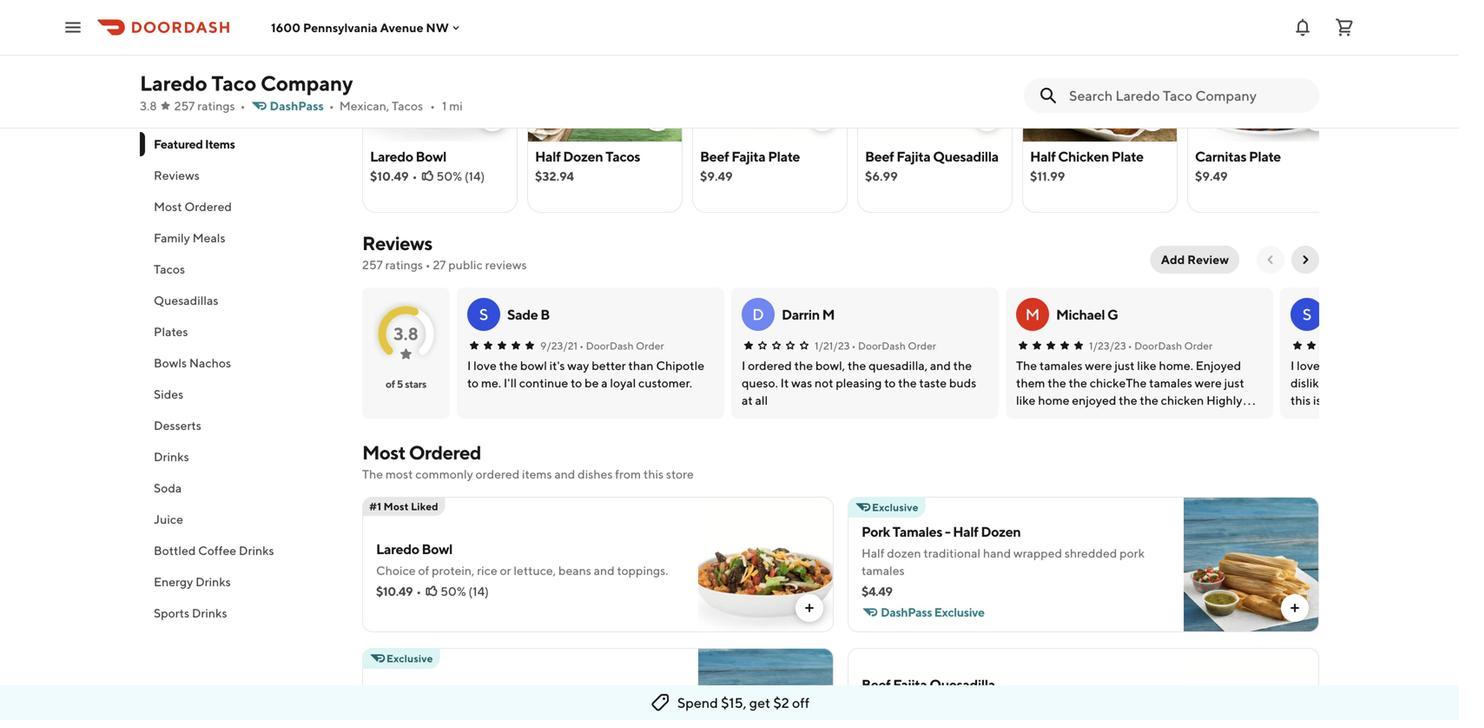 Task type: locate. For each thing, give the bounding box(es) containing it.
1 horizontal spatial exclusive
[[872, 501, 919, 513]]

(14) left $32.94
[[465, 169, 485, 183]]

1 vertical spatial add item to cart image
[[1288, 601, 1302, 615]]

stars
[[405, 378, 427, 390]]

0 horizontal spatial dashpass
[[270, 99, 324, 113]]

1 vertical spatial 50% (14)
[[441, 584, 489, 599]]

• doordash order right 9/23/21
[[580, 340, 664, 352]]

sides button
[[140, 379, 341, 410]]

tacos
[[392, 99, 423, 113], [606, 148, 640, 165], [154, 262, 185, 276]]

Item Search search field
[[1069, 86, 1306, 105]]

darrin m
[[782, 306, 835, 323]]

and
[[555, 467, 575, 481], [594, 563, 615, 578]]

plate down 'item search' search field
[[1112, 148, 1144, 165]]

dozen left spend
[[594, 683, 634, 700]]

1 vertical spatial reviews
[[362, 232, 432, 255]]

2 horizontal spatial plate
[[1249, 148, 1281, 165]]

1 vertical spatial 257
[[362, 258, 383, 272]]

reviews link
[[362, 232, 432, 255]]

exclusive
[[872, 501, 919, 513], [934, 605, 985, 619], [387, 652, 433, 665]]

reviews
[[154, 168, 200, 182], [362, 232, 432, 255]]

m right darrin
[[822, 306, 835, 323]]

dashpass
[[270, 99, 324, 113], [881, 605, 932, 619]]

bowls
[[154, 356, 187, 370]]

dozen inside half dozen tacos $32.94
[[563, 148, 603, 165]]

257 inside reviews 257 ratings • 27 public reviews
[[362, 258, 383, 272]]

$9.49
[[700, 169, 733, 183], [1195, 169, 1228, 183]]

0 horizontal spatial doordash
[[586, 340, 634, 352]]

• doordash order right 1/21/23 at the right top
[[852, 340, 936, 352]]

sade
[[507, 306, 538, 323]]

0 vertical spatial bowl
[[416, 148, 446, 165]]

coffee
[[198, 543, 236, 558]]

0 vertical spatial -
[[945, 523, 951, 540]]

1 horizontal spatial • doordash order
[[852, 340, 936, 352]]

beef inside beef fajita plate $9.49
[[700, 148, 729, 165]]

add
[[1161, 252, 1185, 267]]

dashpass for dashpass exclusive
[[881, 605, 932, 619]]

and inside most ordered the most commonly ordered items and dishes from this store
[[555, 467, 575, 481]]

s down the next image
[[1303, 305, 1312, 324]]

chicken inside "half chicken plate $11.99"
[[1058, 148, 1109, 165]]

1 horizontal spatial dashpass
[[881, 605, 932, 619]]

spend
[[677, 695, 718, 711]]

carnitas
[[1195, 148, 1247, 165]]

1 vertical spatial tamales
[[505, 683, 555, 700]]

1 vertical spatial dashpass
[[881, 605, 932, 619]]

doordash for d
[[858, 340, 906, 352]]

beef for beef fajita plate
[[700, 148, 729, 165]]

s left "sade" in the top of the page
[[479, 305, 488, 324]]

1 horizontal spatial ratings
[[385, 258, 423, 272]]

green chile chicken tamales - half dozen
[[376, 683, 634, 700]]

order
[[636, 340, 664, 352], [908, 340, 936, 352], [1184, 340, 1213, 352]]

shredded
[[1065, 546, 1117, 560]]

3 • doordash order from the left
[[1128, 340, 1213, 352]]

laredo bowl image
[[363, 0, 517, 142], [698, 497, 834, 632]]

dozen up the hand
[[981, 523, 1021, 540]]

0 horizontal spatial laredo bowl image
[[363, 0, 517, 142]]

bowl for laredo bowl
[[416, 148, 446, 165]]

50% down protein, at bottom left
[[441, 584, 466, 599]]

1 vertical spatial -
[[558, 683, 563, 700]]

laredo down mexican, tacos • 1 mi
[[370, 148, 413, 165]]

1 horizontal spatial m
[[1026, 305, 1040, 324]]

mexican,
[[339, 99, 389, 113]]

1 horizontal spatial tamales
[[893, 523, 943, 540]]

reviews inside button
[[154, 168, 200, 182]]

1 vertical spatial ordered
[[409, 441, 481, 464]]

previous image
[[1264, 253, 1278, 267]]

half chicken plate image
[[1023, 0, 1177, 142]]

0 vertical spatial most
[[154, 199, 182, 214]]

1 s from the left
[[479, 305, 488, 324]]

chicken up the $11.99
[[1058, 148, 1109, 165]]

drinks up soda
[[154, 450, 189, 464]]

2 vertical spatial laredo
[[376, 541, 419, 557]]

1 horizontal spatial reviews
[[362, 232, 432, 255]]

toppings.
[[617, 563, 668, 578]]

half dozen tacos $32.94
[[535, 148, 640, 183]]

family meals button
[[140, 222, 341, 254]]

review
[[1188, 252, 1229, 267]]

3.8 up of 5 stars
[[394, 324, 419, 344]]

bowl down 1
[[416, 148, 446, 165]]

public
[[448, 258, 483, 272]]

laredo up 257 ratings •
[[140, 71, 207, 96]]

1 doordash from the left
[[586, 340, 634, 352]]

chile
[[417, 683, 450, 700]]

1 vertical spatial $10.49
[[376, 584, 413, 599]]

ratings down reviews link
[[385, 258, 423, 272]]

ordered up commonly
[[409, 441, 481, 464]]

• doordash order for s
[[580, 340, 664, 352]]

• doordash order
[[580, 340, 664, 352], [852, 340, 936, 352], [1128, 340, 1213, 352]]

1 horizontal spatial beef fajita quesadilla image
[[1184, 648, 1320, 720]]

0 horizontal spatial s
[[479, 305, 488, 324]]

1600 pennsylvania avenue nw
[[271, 20, 449, 35]]

doordash right 1/23/23
[[1135, 340, 1182, 352]]

of
[[386, 378, 395, 390], [418, 563, 429, 578]]

2 horizontal spatial doordash
[[1135, 340, 1182, 352]]

fajita for beef fajita quesadilla
[[897, 148, 931, 165]]

featured
[[154, 137, 203, 151]]

(14) down rice
[[469, 584, 489, 599]]

s
[[479, 305, 488, 324], [1303, 305, 1312, 324]]

chicken right chile
[[452, 683, 503, 700]]

carnitas plate image
[[1188, 0, 1342, 142]]

and right the beans
[[594, 563, 615, 578]]

plate for beef fajita plate
[[768, 148, 800, 165]]

half dozen tacos image
[[528, 0, 682, 142]]

1/21/23
[[815, 340, 850, 352]]

2 doordash from the left
[[858, 340, 906, 352]]

beans
[[559, 563, 591, 578]]

dashpass for dashpass •
[[270, 99, 324, 113]]

m
[[1026, 305, 1040, 324], [822, 306, 835, 323]]

ordered inside button
[[184, 199, 232, 214]]

exclusive up green
[[387, 652, 433, 665]]

0 vertical spatial ordered
[[184, 199, 232, 214]]

featured items
[[154, 137, 235, 151]]

1 horizontal spatial and
[[594, 563, 615, 578]]

bowl inside the laredo bowl choice of protein, rice or lettuce, beans and toppings.
[[422, 541, 453, 557]]

1 horizontal spatial laredo bowl image
[[698, 497, 834, 632]]

257 up featured
[[174, 99, 195, 113]]

most up "the"
[[362, 441, 406, 464]]

0 horizontal spatial order
[[636, 340, 664, 352]]

bottled coffee drinks button
[[140, 535, 341, 566]]

0 horizontal spatial and
[[555, 467, 575, 481]]

1 vertical spatial 50%
[[441, 584, 466, 599]]

2 vertical spatial dozen
[[594, 683, 634, 700]]

energy
[[154, 575, 193, 589]]

green chile chicken tamales - half dozen image
[[698, 648, 834, 720]]

quesadilla inside beef fajita quesadilla $6.99
[[933, 148, 999, 165]]

most
[[154, 199, 182, 214], [362, 441, 406, 464], [384, 500, 409, 513]]

dashpass down the company
[[270, 99, 324, 113]]

ordered
[[184, 199, 232, 214], [409, 441, 481, 464]]

1 vertical spatial (14)
[[469, 584, 489, 599]]

$9.49 inside beef fajita plate $9.49
[[700, 169, 733, 183]]

of right choice
[[418, 563, 429, 578]]

ratings down taco
[[197, 99, 235, 113]]

ordered inside most ordered the most commonly ordered items and dishes from this store
[[409, 441, 481, 464]]

1 vertical spatial tacos
[[606, 148, 640, 165]]

0 vertical spatial 50% (14)
[[437, 169, 485, 183]]

$10.49 down laredo bowl
[[370, 169, 409, 183]]

soda
[[154, 481, 182, 495]]

exclusive up the "pork"
[[872, 501, 919, 513]]

0 vertical spatial 3.8
[[140, 99, 157, 113]]

most
[[386, 467, 413, 481]]

0 vertical spatial and
[[555, 467, 575, 481]]

most up family
[[154, 199, 182, 214]]

fajita
[[732, 148, 766, 165], [897, 148, 931, 165], [893, 676, 927, 693]]

drinks
[[154, 450, 189, 464], [239, 543, 274, 558], [196, 575, 231, 589], [192, 606, 227, 620]]

choice
[[376, 563, 416, 578]]

tamales inside 'pork tamales - half dozen half dozen traditional hand wrapped shredded pork tamales $4.49'
[[893, 523, 943, 540]]

of left 5
[[386, 378, 395, 390]]

$4.49
[[862, 584, 893, 599]]

1 horizontal spatial $9.49
[[1195, 169, 1228, 183]]

soda button
[[140, 473, 341, 504]]

ordered for most ordered
[[184, 199, 232, 214]]

doordash right 9/23/21
[[586, 340, 634, 352]]

bowl for laredo bowl choice of protein, rice or lettuce, beans and toppings.
[[422, 541, 453, 557]]

0 horizontal spatial tamales
[[505, 683, 555, 700]]

1 plate from the left
[[768, 148, 800, 165]]

beef inside beef fajita quesadilla $6.99
[[865, 148, 894, 165]]

1 order from the left
[[636, 340, 664, 352]]

quesadillas button
[[140, 285, 341, 316]]

0 horizontal spatial exclusive
[[387, 652, 433, 665]]

1 vertical spatial most
[[362, 441, 406, 464]]

exclusive down traditional
[[934, 605, 985, 619]]

laredo taco company
[[140, 71, 353, 96]]

• left 27
[[425, 258, 431, 272]]

$10.49
[[370, 169, 409, 183], [376, 584, 413, 599]]

• down laredo taco company
[[240, 99, 245, 113]]

doordash
[[586, 340, 634, 352], [858, 340, 906, 352], [1135, 340, 1182, 352]]

1 vertical spatial dozen
[[981, 523, 1021, 540]]

0 horizontal spatial add item to cart image
[[1146, 110, 1160, 124]]

0 horizontal spatial ordered
[[184, 199, 232, 214]]

dashpass down $4.49 at bottom right
[[881, 605, 932, 619]]

1 horizontal spatial s
[[1303, 305, 1312, 324]]

2 plate from the left
[[1112, 148, 1144, 165]]

0 vertical spatial tacos
[[392, 99, 423, 113]]

1 horizontal spatial plate
[[1112, 148, 1144, 165]]

$10.49 down choice
[[376, 584, 413, 599]]

order for d
[[908, 340, 936, 352]]

juice button
[[140, 504, 341, 535]]

2 • doordash order from the left
[[852, 340, 936, 352]]

laredo up choice
[[376, 541, 419, 557]]

plate right carnitas
[[1249, 148, 1281, 165]]

most inside most ordered the most commonly ordered items and dishes from this store
[[362, 441, 406, 464]]

plate inside beef fajita plate $9.49
[[768, 148, 800, 165]]

1 vertical spatial beef fajita quesadilla image
[[1184, 648, 1320, 720]]

0 horizontal spatial • doordash order
[[580, 340, 664, 352]]

0 vertical spatial reviews
[[154, 168, 200, 182]]

2 order from the left
[[908, 340, 936, 352]]

1 horizontal spatial doordash
[[858, 340, 906, 352]]

most right #1
[[384, 500, 409, 513]]

bowl up protein, at bottom left
[[422, 541, 453, 557]]

0 horizontal spatial plate
[[768, 148, 800, 165]]

3 plate from the left
[[1249, 148, 1281, 165]]

reviews inside reviews 257 ratings • 27 public reviews
[[362, 232, 432, 255]]

0 horizontal spatial reviews
[[154, 168, 200, 182]]

1 horizontal spatial of
[[418, 563, 429, 578]]

257
[[174, 99, 195, 113], [362, 258, 383, 272]]

pork tamales - half dozen image
[[1184, 497, 1320, 632]]

0 vertical spatial quesadilla
[[933, 148, 999, 165]]

laredo for laredo taco company
[[140, 71, 207, 96]]

dozen up $32.94
[[563, 148, 603, 165]]

$10.49 for $10.49 •
[[376, 584, 413, 599]]

1600
[[271, 20, 301, 35]]

laredo inside the laredo bowl choice of protein, rice or lettuce, beans and toppings.
[[376, 541, 419, 557]]

2 horizontal spatial exclusive
[[934, 605, 985, 619]]

pork
[[1120, 546, 1145, 560]]

dozen
[[887, 546, 921, 560]]

2 vertical spatial tacos
[[154, 262, 185, 276]]

pork
[[862, 523, 890, 540]]

avenue
[[380, 20, 424, 35]]

beef fajita quesadilla
[[862, 676, 995, 693]]

half
[[535, 148, 561, 165], [1030, 148, 1056, 165], [953, 523, 979, 540], [862, 546, 885, 560], [566, 683, 591, 700]]

50% (14)
[[437, 169, 485, 183], [441, 584, 489, 599]]

most for most ordered
[[154, 199, 182, 214]]

• right 1/23/23
[[1128, 340, 1133, 352]]

family
[[154, 231, 190, 245]]

0 vertical spatial dashpass
[[270, 99, 324, 113]]

2 horizontal spatial order
[[1184, 340, 1213, 352]]

1 vertical spatial quesadilla
[[930, 676, 995, 693]]

get
[[750, 695, 771, 711]]

0 items, open order cart image
[[1334, 17, 1355, 38]]

ordered for most ordered the most commonly ordered items and dishes from this store
[[409, 441, 481, 464]]

pork tamales - half dozen half dozen traditional hand wrapped shredded pork tamales $4.49
[[862, 523, 1145, 599]]

0 horizontal spatial ratings
[[197, 99, 235, 113]]

ratings inside reviews 257 ratings • 27 public reviews
[[385, 258, 423, 272]]

50% (14) down laredo bowl
[[437, 169, 485, 183]]

taco
[[211, 71, 256, 96]]

half chicken plate $11.99
[[1030, 148, 1144, 183]]

reviews
[[485, 258, 527, 272]]

$32.94
[[535, 169, 574, 183]]

most inside the "most ordered" button
[[154, 199, 182, 214]]

0 vertical spatial 50%
[[437, 169, 462, 183]]

1 vertical spatial and
[[594, 563, 615, 578]]

1 • doordash order from the left
[[580, 340, 664, 352]]

1 vertical spatial ratings
[[385, 258, 423, 272]]

1 horizontal spatial add item to cart image
[[1288, 601, 1302, 615]]

2 horizontal spatial • doordash order
[[1128, 340, 1213, 352]]

0 horizontal spatial -
[[558, 683, 563, 700]]

257 down reviews link
[[362, 258, 383, 272]]

0 vertical spatial chicken
[[1058, 148, 1109, 165]]

0 horizontal spatial tacos
[[154, 262, 185, 276]]

2 horizontal spatial tacos
[[606, 148, 640, 165]]

• down laredo bowl
[[412, 169, 417, 183]]

3.8 up featured
[[140, 99, 157, 113]]

lettuce,
[[514, 563, 556, 578]]

plate inside "half chicken plate $11.99"
[[1112, 148, 1144, 165]]

0 vertical spatial exclusive
[[872, 501, 919, 513]]

0 vertical spatial laredo
[[140, 71, 207, 96]]

and right items
[[555, 467, 575, 481]]

0 horizontal spatial chicken
[[452, 683, 503, 700]]

fajita inside beef fajita quesadilla $6.99
[[897, 148, 931, 165]]

1 horizontal spatial chicken
[[1058, 148, 1109, 165]]

1 vertical spatial chicken
[[452, 683, 503, 700]]

0 vertical spatial beef fajita quesadilla image
[[858, 0, 1012, 142]]

add item to cart image
[[1146, 110, 1160, 124], [1288, 601, 1302, 615]]

50% (14) down protein, at bottom left
[[441, 584, 489, 599]]

2 vertical spatial exclusive
[[387, 652, 433, 665]]

1 horizontal spatial order
[[908, 340, 936, 352]]

• left mexican,
[[329, 99, 334, 113]]

beef fajita quesadilla image
[[858, 0, 1012, 142], [1184, 648, 1320, 720]]

1 $9.49 from the left
[[700, 169, 733, 183]]

beef fajita plate image
[[693, 0, 847, 142]]

ordered up meals
[[184, 199, 232, 214]]

dozen
[[563, 148, 603, 165], [981, 523, 1021, 540], [594, 683, 634, 700]]

9/23/21
[[540, 340, 578, 352]]

1 vertical spatial of
[[418, 563, 429, 578]]

of 5 stars
[[386, 378, 427, 390]]

2 $9.49 from the left
[[1195, 169, 1228, 183]]

fajita inside beef fajita plate $9.49
[[732, 148, 766, 165]]

• inside reviews 257 ratings • 27 public reviews
[[425, 258, 431, 272]]

m left michael
[[1026, 305, 1040, 324]]

• doordash order for m
[[1128, 340, 1213, 352]]

1 horizontal spatial 257
[[362, 258, 383, 272]]

1 horizontal spatial ordered
[[409, 441, 481, 464]]

1 vertical spatial bowl
[[422, 541, 453, 557]]

1 horizontal spatial 3.8
[[394, 324, 419, 344]]

1 horizontal spatial -
[[945, 523, 951, 540]]

half inside "half chicken plate $11.99"
[[1030, 148, 1056, 165]]

3 doordash from the left
[[1135, 340, 1182, 352]]

2 vertical spatial most
[[384, 500, 409, 513]]

most ordered button
[[140, 191, 341, 222]]

plate down beef fajita plate image
[[768, 148, 800, 165]]

mexican, tacos • 1 mi
[[339, 99, 463, 113]]

3 order from the left
[[1184, 340, 1213, 352]]

doordash right 1/21/23 at the right top
[[858, 340, 906, 352]]

50% down laredo bowl
[[437, 169, 462, 183]]

• doordash order right 1/23/23
[[1128, 340, 1213, 352]]



Task type: vqa. For each thing, say whether or not it's contained in the screenshot.


Task type: describe. For each thing, give the bounding box(es) containing it.
juice
[[154, 512, 183, 526]]

nachos
[[189, 356, 231, 370]]

items
[[205, 137, 235, 151]]

beef fajita plate $9.49
[[700, 148, 800, 183]]

protein,
[[432, 563, 475, 578]]

family meals
[[154, 231, 225, 245]]

energy drinks
[[154, 575, 231, 589]]

most ordered
[[154, 199, 232, 214]]

5
[[397, 378, 403, 390]]

d
[[752, 305, 764, 324]]

hand
[[983, 546, 1011, 560]]

exclusive for green chile chicken tamales - half dozen
[[387, 652, 433, 665]]

0 vertical spatial laredo bowl image
[[363, 0, 517, 142]]

0 horizontal spatial m
[[822, 306, 835, 323]]

$2
[[773, 695, 789, 711]]

sade b
[[507, 306, 550, 323]]

laredo bowl choice of protein, rice or lettuce, beans and toppings.
[[376, 541, 668, 578]]

quesadilla for beef fajita quesadilla $6.99
[[933, 148, 999, 165]]

half inside half dozen tacos $32.94
[[535, 148, 561, 165]]

#1
[[369, 500, 381, 513]]

bottled
[[154, 543, 196, 558]]

g
[[1108, 306, 1118, 323]]

• down liked
[[416, 584, 421, 599]]

company
[[261, 71, 353, 96]]

michael
[[1056, 306, 1105, 323]]

bowls nachos
[[154, 356, 231, 370]]

b
[[541, 306, 550, 323]]

spend $15, get $2 off
[[677, 695, 810, 711]]

doordash for s
[[586, 340, 634, 352]]

$11.99
[[1030, 169, 1065, 183]]

desserts button
[[140, 410, 341, 441]]

desserts
[[154, 418, 201, 433]]

carnitas plate $9.49
[[1195, 148, 1281, 183]]

0 horizontal spatial beef fajita quesadilla image
[[858, 0, 1012, 142]]

commonly
[[415, 467, 473, 481]]

add review
[[1161, 252, 1229, 267]]

doordash for m
[[1135, 340, 1182, 352]]

order for s
[[636, 340, 664, 352]]

$9.49 inside carnitas plate $9.49
[[1195, 169, 1228, 183]]

notification bell image
[[1293, 17, 1314, 38]]

$10.49 •
[[376, 584, 421, 599]]

• left 1
[[430, 99, 435, 113]]

dishes
[[578, 467, 613, 481]]

drinks down the juice button
[[239, 543, 274, 558]]

open menu image
[[63, 17, 83, 38]]

of inside the laredo bowl choice of protein, rice or lettuce, beans and toppings.
[[418, 563, 429, 578]]

michael g
[[1056, 306, 1118, 323]]

store
[[666, 467, 694, 481]]

reviews for reviews
[[154, 168, 200, 182]]

drinks button
[[140, 441, 341, 473]]

reviews 257 ratings • 27 public reviews
[[362, 232, 527, 272]]

27
[[433, 258, 446, 272]]

and inside the laredo bowl choice of protein, rice or lettuce, beans and toppings.
[[594, 563, 615, 578]]

0 vertical spatial (14)
[[465, 169, 485, 183]]

meals
[[192, 231, 225, 245]]

the
[[362, 467, 383, 481]]

sports drinks
[[154, 606, 227, 620]]

• right 1/21/23 at the right top
[[852, 340, 856, 352]]

1 vertical spatial 3.8
[[394, 324, 419, 344]]

257 ratings •
[[174, 99, 245, 113]]

0 vertical spatial add item to cart image
[[1146, 110, 1160, 124]]

laredo bowl
[[370, 148, 446, 165]]

1 horizontal spatial tacos
[[392, 99, 423, 113]]

fajita for beef fajita plate
[[732, 148, 766, 165]]

- inside 'pork tamales - half dozen half dozen traditional hand wrapped shredded pork tamales $4.49'
[[945, 523, 951, 540]]

tacos inside half dozen tacos $32.94
[[606, 148, 640, 165]]

sports drinks button
[[140, 598, 341, 629]]

green
[[376, 683, 415, 700]]

beef fajita quesadilla $6.99
[[865, 148, 999, 183]]

tacos inside tacos button
[[154, 262, 185, 276]]

beef for beef fajita quesadilla
[[865, 148, 894, 165]]

1 vertical spatial exclusive
[[934, 605, 985, 619]]

2 s from the left
[[1303, 305, 1312, 324]]

0 horizontal spatial 3.8
[[140, 99, 157, 113]]

drinks down energy drinks
[[192, 606, 227, 620]]

0 vertical spatial ratings
[[197, 99, 235, 113]]

0 horizontal spatial of
[[386, 378, 395, 390]]

exclusive for pork tamales - half dozen
[[872, 501, 919, 513]]

1 vertical spatial laredo bowl image
[[698, 497, 834, 632]]

darrin
[[782, 306, 820, 323]]

energy drinks button
[[140, 566, 341, 598]]

most for most ordered the most commonly ordered items and dishes from this store
[[362, 441, 406, 464]]

drinks down bottled coffee drinks
[[196, 575, 231, 589]]

sports
[[154, 606, 189, 620]]

• doordash order for d
[[852, 340, 936, 352]]

1/23/23
[[1089, 340, 1126, 352]]

order for m
[[1184, 340, 1213, 352]]

reviews for reviews 257 ratings • 27 public reviews
[[362, 232, 432, 255]]

dozen inside 'pork tamales - half dozen half dozen traditional hand wrapped shredded pork tamales $4.49'
[[981, 523, 1021, 540]]

this
[[644, 467, 664, 481]]

wrapped
[[1014, 546, 1062, 560]]

next image
[[1299, 253, 1313, 267]]

nw
[[426, 20, 449, 35]]

add review button
[[1151, 246, 1240, 274]]

$10.49 for $10.49
[[370, 169, 409, 183]]

tamales
[[862, 563, 905, 578]]

add item to cart image
[[803, 601, 817, 615]]

1600 pennsylvania avenue nw button
[[271, 20, 463, 35]]

tacos button
[[140, 254, 341, 285]]

dashpass •
[[270, 99, 334, 113]]

items
[[522, 467, 552, 481]]

• right 9/23/21
[[580, 340, 584, 352]]

ordered
[[476, 467, 520, 481]]

most ordered the most commonly ordered items and dishes from this store
[[362, 441, 694, 481]]

plate for half chicken plate
[[1112, 148, 1144, 165]]

quesadilla for beef fajita quesadilla
[[930, 676, 995, 693]]

plate inside carnitas plate $9.49
[[1249, 148, 1281, 165]]

#1 most liked
[[369, 500, 438, 513]]

laredo for laredo bowl
[[370, 148, 413, 165]]

from
[[615, 467, 641, 481]]

1
[[442, 99, 447, 113]]

rice
[[477, 563, 498, 578]]

quesadillas
[[154, 293, 218, 308]]

or
[[500, 563, 511, 578]]

sides
[[154, 387, 184, 401]]

0 horizontal spatial 257
[[174, 99, 195, 113]]



